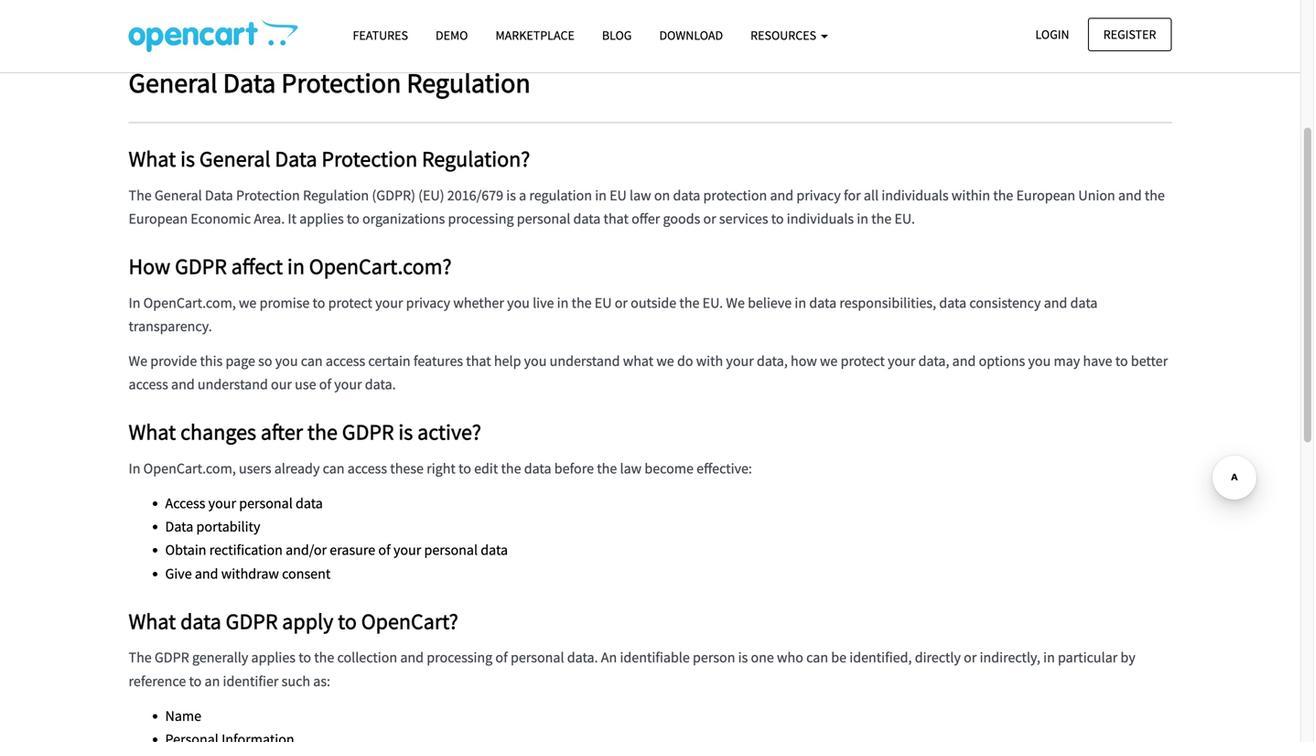 Task type: locate. For each thing, give the bounding box(es) containing it.
and inside the gdpr generally applies to the collection and processing of personal data. an identifiable person is one who can be identified, directly or indirectly, in particular by reference to an identifier such as:
[[400, 649, 424, 667]]

before
[[555, 460, 594, 478]]

the right union
[[1145, 186, 1166, 204]]

0 vertical spatial or
[[704, 210, 717, 228]]

1 horizontal spatial we
[[727, 294, 745, 312]]

within
[[952, 186, 991, 204]]

you right so
[[275, 352, 298, 370]]

or inside in opencart.com, we promise to protect your privacy whether you live in the eu or outside the eu. we believe in data responsibilities, data consistency and data transparency.
[[615, 294, 628, 312]]

2 vertical spatial of
[[496, 649, 508, 667]]

1 horizontal spatial individuals
[[882, 186, 949, 204]]

to inside we provide this page so you can access certain features that help you understand what we do with your data, how we protect your data, and options you may have to better access and understand our use of your data.
[[1116, 352, 1129, 370]]

0 horizontal spatial individuals
[[787, 210, 854, 228]]

1 horizontal spatial eu.
[[895, 210, 916, 228]]

0 vertical spatial eu
[[610, 186, 627, 204]]

obtain
[[165, 541, 207, 560]]

1 vertical spatial regulation
[[303, 186, 369, 204]]

live
[[533, 294, 554, 312]]

changes
[[180, 419, 256, 446]]

3 what from the top
[[129, 608, 176, 635]]

as:
[[313, 672, 331, 691]]

outside
[[631, 294, 677, 312]]

the up reference
[[129, 649, 152, 667]]

gdpr up "these"
[[342, 419, 394, 446]]

identifier
[[223, 672, 279, 691]]

data. down certain
[[365, 376, 396, 394]]

eu. up responsibilities,
[[895, 210, 916, 228]]

gdpr
[[175, 253, 227, 280], [342, 419, 394, 446], [226, 608, 278, 635], [155, 649, 189, 667]]

regulation
[[407, 65, 531, 100], [303, 186, 369, 204]]

protect down 'opencart.com?'
[[328, 294, 373, 312]]

personal inside the gdpr generally applies to the collection and processing of personal data. an identifiable person is one who can be identified, directly or indirectly, in particular by reference to an identifier such as:
[[511, 649, 565, 667]]

law inside the general data protection regulation (gdpr) (eu) 2016/679 is a regulation in eu law on data protection and privacy for all individuals within the european union and the european economic area. it applies to organizations processing personal data that offer goods or services to individuals in the eu.
[[630, 186, 652, 204]]

0 vertical spatial data.
[[365, 376, 396, 394]]

processing
[[448, 210, 514, 228], [427, 649, 493, 667]]

1 vertical spatial eu.
[[703, 294, 724, 312]]

0 horizontal spatial eu.
[[703, 294, 724, 312]]

gdpr down withdraw
[[226, 608, 278, 635]]

data up generally
[[180, 608, 222, 635]]

0 horizontal spatial we
[[129, 352, 147, 370]]

privacy left for at the top
[[797, 186, 841, 204]]

protection up area.
[[236, 186, 300, 204]]

data
[[674, 186, 701, 204], [574, 210, 601, 228], [810, 294, 837, 312], [940, 294, 967, 312], [1071, 294, 1098, 312], [524, 460, 552, 478], [296, 495, 323, 513], [481, 541, 508, 560], [180, 608, 222, 635]]

2 what from the top
[[129, 419, 176, 446]]

eu
[[610, 186, 627, 204], [595, 294, 612, 312]]

it
[[288, 210, 297, 228]]

or left "outside"
[[615, 294, 628, 312]]

in inside in opencart.com, we promise to protect your privacy whether you live in the eu or outside the eu. we believe in data responsibilities, data consistency and data transparency.
[[129, 294, 141, 312]]

1 vertical spatial protect
[[841, 352, 885, 370]]

access left "these"
[[348, 460, 387, 478]]

your up 'portability'
[[208, 495, 236, 513]]

individuals right all
[[882, 186, 949, 204]]

1 what from the top
[[129, 145, 176, 173]]

2016/679
[[448, 186, 504, 204]]

2 opencart.com, from the top
[[143, 460, 236, 478]]

0 horizontal spatial privacy
[[406, 294, 451, 312]]

collection
[[337, 649, 398, 667]]

we
[[727, 294, 745, 312], [129, 352, 147, 370]]

your down 'opencart.com?'
[[376, 294, 403, 312]]

to
[[347, 210, 360, 228], [772, 210, 784, 228], [313, 294, 325, 312], [1116, 352, 1129, 370], [459, 460, 472, 478], [338, 608, 357, 635], [299, 649, 311, 667], [189, 672, 202, 691]]

that inside the general data protection regulation (gdpr) (eu) 2016/679 is a regulation in eu law on data protection and privacy for all individuals within the european union and the european economic area. it applies to organizations processing personal data that offer goods or services to individuals in the eu.
[[604, 210, 629, 228]]

0 vertical spatial understand
[[550, 352, 620, 370]]

0 vertical spatial privacy
[[797, 186, 841, 204]]

what
[[129, 145, 176, 173], [129, 419, 176, 446], [129, 608, 176, 635]]

gdpr up reference
[[155, 649, 189, 667]]

apply
[[282, 608, 334, 635]]

data left consistency
[[940, 294, 967, 312]]

right
[[427, 460, 456, 478]]

data right the believe
[[810, 294, 837, 312]]

economic
[[191, 210, 251, 228]]

1 vertical spatial applies
[[251, 649, 296, 667]]

1 horizontal spatial regulation
[[407, 65, 531, 100]]

0 horizontal spatial protect
[[328, 294, 373, 312]]

general inside the general data protection regulation (gdpr) (eu) 2016/679 is a regulation in eu law on data protection and privacy for all individuals within the european union and the european economic area. it applies to organizations processing personal data that offer goods or services to individuals in the eu.
[[155, 186, 202, 204]]

1 horizontal spatial data,
[[919, 352, 950, 370]]

1 vertical spatial we
[[129, 352, 147, 370]]

0 horizontal spatial or
[[615, 294, 628, 312]]

regulation down what is general data protection regulation?
[[303, 186, 369, 204]]

opencart.com, for we
[[143, 294, 236, 312]]

0 horizontal spatial applies
[[251, 649, 296, 667]]

privacy inside the general data protection regulation (gdpr) (eu) 2016/679 is a regulation in eu law on data protection and privacy for all individuals within the european union and the european economic area. it applies to organizations processing personal data that offer goods or services to individuals in the eu.
[[797, 186, 841, 204]]

law left become
[[620, 460, 642, 478]]

data. inside the gdpr generally applies to the collection and processing of personal data. an identifiable person is one who can be identified, directly or indirectly, in particular by reference to an identifier such as:
[[568, 649, 599, 667]]

1 horizontal spatial or
[[704, 210, 717, 228]]

0 vertical spatial processing
[[448, 210, 514, 228]]

law left "on"
[[630, 186, 652, 204]]

0 vertical spatial european
[[1017, 186, 1076, 204]]

0 horizontal spatial data.
[[365, 376, 396, 394]]

1 horizontal spatial that
[[604, 210, 629, 228]]

privacy left whether
[[406, 294, 451, 312]]

opencart - gdpr image
[[129, 19, 298, 52]]

european left union
[[1017, 186, 1076, 204]]

processing down opencart?
[[427, 649, 493, 667]]

0 vertical spatial general
[[129, 65, 218, 100]]

resources
[[751, 27, 820, 43]]

and inside access your personal data data portability obtain rectification and/or erasure of your personal data give and withdraw consent
[[195, 565, 218, 583]]

applies right it
[[300, 210, 344, 228]]

eu left "outside"
[[595, 294, 612, 312]]

data down the "opencart - gdpr" "image"
[[223, 65, 276, 100]]

1 vertical spatial opencart.com,
[[143, 460, 236, 478]]

2 vertical spatial general
[[155, 186, 202, 204]]

protection
[[282, 65, 401, 100], [322, 145, 418, 173], [236, 186, 300, 204]]

eu left "on"
[[610, 186, 627, 204]]

to right have
[[1116, 352, 1129, 370]]

individuals
[[882, 186, 949, 204], [787, 210, 854, 228]]

2 the from the top
[[129, 649, 152, 667]]

0 horizontal spatial that
[[466, 352, 491, 370]]

personal inside the general data protection regulation (gdpr) (eu) 2016/679 is a regulation in eu law on data protection and privacy for all individuals within the european union and the european economic area. it applies to organizations processing personal data that offer goods or services to individuals in the eu.
[[517, 210, 571, 228]]

applies inside the gdpr generally applies to the collection and processing of personal data. an identifiable person is one who can be identified, directly or indirectly, in particular by reference to an identifier such as:
[[251, 649, 296, 667]]

the down all
[[872, 210, 892, 228]]

0 vertical spatial eu.
[[895, 210, 916, 228]]

personal down regulation
[[517, 210, 571, 228]]

data,
[[757, 352, 788, 370], [919, 352, 950, 370]]

whether
[[454, 294, 504, 312]]

personal
[[517, 210, 571, 228], [239, 495, 293, 513], [424, 541, 478, 560], [511, 649, 565, 667]]

regulation down demo link
[[407, 65, 531, 100]]

your right use
[[334, 376, 362, 394]]

data, left options
[[919, 352, 950, 370]]

eu. inside the general data protection regulation (gdpr) (eu) 2016/679 is a regulation in eu law on data protection and privacy for all individuals within the european union and the european economic area. it applies to organizations processing personal data that offer goods or services to individuals in the eu.
[[895, 210, 916, 228]]

of
[[319, 376, 332, 394], [379, 541, 391, 560], [496, 649, 508, 667]]

in for in opencart.com, users already can access these right to edit the data before the law become effective:
[[129, 460, 141, 478]]

data up economic
[[205, 186, 233, 204]]

the inside the gdpr generally applies to the collection and processing of personal data. an identifiable person is one who can be identified, directly or indirectly, in particular by reference to an identifier such as:
[[129, 649, 152, 667]]

0 vertical spatial opencart.com,
[[143, 294, 236, 312]]

0 vertical spatial law
[[630, 186, 652, 204]]

who
[[778, 649, 804, 667]]

1 horizontal spatial protect
[[841, 352, 885, 370]]

we left the believe
[[727, 294, 745, 312]]

understand down page
[[198, 376, 268, 394]]

eu inside in opencart.com, we promise to protect your privacy whether you live in the eu or outside the eu. we believe in data responsibilities, data consistency and data transparency.
[[595, 294, 612, 312]]

opencart.com, for users
[[143, 460, 236, 478]]

personal left an
[[511, 649, 565, 667]]

0 horizontal spatial we
[[239, 294, 257, 312]]

processing down 2016/679
[[448, 210, 514, 228]]

data down access
[[165, 518, 194, 536]]

what for what changes after the gdpr is active?
[[129, 419, 176, 446]]

1 horizontal spatial data.
[[568, 649, 599, 667]]

name
[[165, 707, 202, 726]]

1 vertical spatial in
[[129, 460, 141, 478]]

in
[[129, 294, 141, 312], [129, 460, 141, 478]]

the right live
[[572, 294, 592, 312]]

access down provide
[[129, 376, 168, 394]]

understand left what
[[550, 352, 620, 370]]

can left the be
[[807, 649, 829, 667]]

1 horizontal spatial of
[[379, 541, 391, 560]]

protect inside we provide this page so you can access certain features that help you understand what we do with your data, how we protect your data, and options you may have to better access and understand our use of your data.
[[841, 352, 885, 370]]

0 vertical spatial in
[[129, 294, 141, 312]]

we provide this page so you can access certain features that help you understand what we do with your data, how we protect your data, and options you may have to better access and understand our use of your data.
[[129, 352, 1169, 394]]

opencart.com, inside in opencart.com, we promise to protect your privacy whether you live in the eu or outside the eu. we believe in data responsibilities, data consistency and data transparency.
[[143, 294, 236, 312]]

have
[[1084, 352, 1113, 370]]

1 vertical spatial data.
[[568, 649, 599, 667]]

you left live
[[507, 294, 530, 312]]

1 vertical spatial understand
[[198, 376, 268, 394]]

1 vertical spatial that
[[466, 352, 491, 370]]

data inside access your personal data data portability obtain rectification and/or erasure of your personal data give and withdraw consent
[[165, 518, 194, 536]]

we right how
[[820, 352, 838, 370]]

protect inside in opencart.com, we promise to protect your privacy whether you live in the eu or outside the eu. we believe in data responsibilities, data consistency and data transparency.
[[328, 294, 373, 312]]

european
[[1017, 186, 1076, 204], [129, 210, 188, 228]]

0 vertical spatial of
[[319, 376, 332, 394]]

or right goods
[[704, 210, 717, 228]]

we
[[239, 294, 257, 312], [657, 352, 675, 370], [820, 352, 838, 370]]

1 vertical spatial processing
[[427, 649, 493, 667]]

the up how
[[129, 186, 152, 204]]

2 horizontal spatial or
[[964, 649, 977, 667]]

of inside the gdpr generally applies to the collection and processing of personal data. an identifiable person is one who can be identified, directly or indirectly, in particular by reference to an identifier such as:
[[496, 649, 508, 667]]

can up use
[[301, 352, 323, 370]]

for
[[844, 186, 861, 204]]

0 horizontal spatial european
[[129, 210, 188, 228]]

marketplace link
[[482, 19, 589, 51]]

2 vertical spatial can
[[807, 649, 829, 667]]

data. left an
[[568, 649, 599, 667]]

a
[[519, 186, 527, 204]]

we left do
[[657, 352, 675, 370]]

you
[[507, 294, 530, 312], [275, 352, 298, 370], [524, 352, 547, 370], [1029, 352, 1052, 370]]

certain
[[368, 352, 411, 370]]

1 vertical spatial eu
[[595, 294, 612, 312]]

data left before
[[524, 460, 552, 478]]

privacy
[[797, 186, 841, 204], [406, 294, 451, 312]]

1 vertical spatial general
[[199, 145, 271, 173]]

or inside the gdpr generally applies to the collection and processing of personal data. an identifiable person is one who can be identified, directly or indirectly, in particular by reference to an identifier such as:
[[964, 649, 977, 667]]

we left the promise
[[239, 294, 257, 312]]

the inside the general data protection regulation (gdpr) (eu) 2016/679 is a regulation in eu law on data protection and privacy for all individuals within the european union and the european economic area. it applies to organizations processing personal data that offer goods or services to individuals in the eu.
[[129, 186, 152, 204]]

1 opencart.com, from the top
[[143, 294, 236, 312]]

0 vertical spatial protect
[[328, 294, 373, 312]]

protection inside the general data protection regulation (gdpr) (eu) 2016/679 is a regulation in eu law on data protection and privacy for all individuals within the european union and the european economic area. it applies to organizations processing personal data that offer goods or services to individuals in the eu.
[[236, 186, 300, 204]]

opencart.com, up transparency.
[[143, 294, 236, 312]]

data
[[223, 65, 276, 100], [275, 145, 317, 173], [205, 186, 233, 204], [165, 518, 194, 536]]

and right give
[[195, 565, 218, 583]]

applies
[[300, 210, 344, 228], [251, 649, 296, 667]]

the inside the gdpr generally applies to the collection and processing of personal data. an identifiable person is one who can be identified, directly or indirectly, in particular by reference to an identifier such as:
[[314, 649, 335, 667]]

2 vertical spatial what
[[129, 608, 176, 635]]

0 vertical spatial we
[[727, 294, 745, 312]]

applies up such
[[251, 649, 296, 667]]

opencart.com,
[[143, 294, 236, 312], [143, 460, 236, 478]]

the up as:
[[314, 649, 335, 667]]

0 vertical spatial regulation
[[407, 65, 531, 100]]

after
[[261, 419, 303, 446]]

0 vertical spatial can
[[301, 352, 323, 370]]

can
[[301, 352, 323, 370], [323, 460, 345, 478], [807, 649, 829, 667]]

and right consistency
[[1045, 294, 1068, 312]]

1 vertical spatial or
[[615, 294, 628, 312]]

in
[[595, 186, 607, 204], [857, 210, 869, 228], [287, 253, 305, 280], [557, 294, 569, 312], [795, 294, 807, 312], [1044, 649, 1056, 667]]

1 horizontal spatial applies
[[300, 210, 344, 228]]

in down all
[[857, 210, 869, 228]]

1 the from the top
[[129, 186, 152, 204]]

we inside we provide this page so you can access certain features that help you understand what we do with your data, how we protect your data, and options you may have to better access and understand our use of your data.
[[129, 352, 147, 370]]

the
[[994, 186, 1014, 204], [1145, 186, 1166, 204], [872, 210, 892, 228], [572, 294, 592, 312], [680, 294, 700, 312], [308, 419, 338, 446], [501, 460, 522, 478], [597, 460, 617, 478], [314, 649, 335, 667]]

eu. left the believe
[[703, 294, 724, 312]]

that left offer
[[604, 210, 629, 228]]

2 horizontal spatial of
[[496, 649, 508, 667]]

1 vertical spatial the
[[129, 649, 152, 667]]

0 horizontal spatial regulation
[[303, 186, 369, 204]]

individuals down for at the top
[[787, 210, 854, 228]]

processing inside the gdpr generally applies to the collection and processing of personal data. an identifiable person is one who can be identified, directly or indirectly, in particular by reference to an identifier such as:
[[427, 649, 493, 667]]

protect right how
[[841, 352, 885, 370]]

0 vertical spatial that
[[604, 210, 629, 228]]

on
[[655, 186, 671, 204]]

0 vertical spatial applies
[[300, 210, 344, 228]]

opencart.com, up access
[[143, 460, 236, 478]]

1 vertical spatial what
[[129, 419, 176, 446]]

protection down features link
[[282, 65, 401, 100]]

2 vertical spatial protection
[[236, 186, 300, 204]]

privacy inside in opencart.com, we promise to protect your privacy whether you live in the eu or outside the eu. we believe in data responsibilities, data consistency and data transparency.
[[406, 294, 451, 312]]

or right directly at the bottom right of the page
[[964, 649, 977, 667]]

data up have
[[1071, 294, 1098, 312]]

european up how
[[129, 210, 188, 228]]

0 horizontal spatial data,
[[757, 352, 788, 370]]

1 horizontal spatial privacy
[[797, 186, 841, 204]]

in right regulation
[[595, 186, 607, 204]]

is left one
[[739, 649, 748, 667]]

is
[[180, 145, 195, 173], [507, 186, 516, 204], [399, 419, 413, 446], [739, 649, 748, 667]]

give
[[165, 565, 192, 583]]

0 vertical spatial what
[[129, 145, 176, 173]]

0 vertical spatial the
[[129, 186, 152, 204]]

in left the particular
[[1044, 649, 1056, 667]]

general
[[129, 65, 218, 100], [199, 145, 271, 173], [155, 186, 202, 204]]

of inside we provide this page so you can access certain features that help you understand what we do with your data, how we protect your data, and options you may have to better access and understand our use of your data.
[[319, 376, 332, 394]]

1 vertical spatial of
[[379, 541, 391, 560]]

so
[[258, 352, 272, 370]]

0 vertical spatial protection
[[282, 65, 401, 100]]

options
[[979, 352, 1026, 370]]

access left certain
[[326, 352, 366, 370]]

provide
[[150, 352, 197, 370]]

2 vertical spatial or
[[964, 649, 977, 667]]

protection up (gdpr)
[[322, 145, 418, 173]]

1 in from the top
[[129, 294, 141, 312]]

0 horizontal spatial of
[[319, 376, 332, 394]]

blog link
[[589, 19, 646, 51]]

gdpr inside the gdpr generally applies to the collection and processing of personal data. an identifiable person is one who can be identified, directly or indirectly, in particular by reference to an identifier such as:
[[155, 649, 189, 667]]

active?
[[418, 419, 482, 446]]

2 in from the top
[[129, 460, 141, 478]]

data, left how
[[757, 352, 788, 370]]

1 vertical spatial privacy
[[406, 294, 451, 312]]

data up it
[[275, 145, 317, 173]]



Task type: describe. For each thing, give the bounding box(es) containing it.
in right live
[[557, 294, 569, 312]]

consistency
[[970, 294, 1042, 312]]

2 horizontal spatial we
[[820, 352, 838, 370]]

area.
[[254, 210, 285, 228]]

what
[[623, 352, 654, 370]]

data down regulation
[[574, 210, 601, 228]]

login
[[1036, 26, 1070, 43]]

the right "after"
[[308, 419, 338, 446]]

in opencart.com, we promise to protect your privacy whether you live in the eu or outside the eu. we believe in data responsibilities, data consistency and data transparency.
[[129, 294, 1098, 336]]

this
[[200, 352, 223, 370]]

protection
[[704, 186, 768, 204]]

to left an
[[189, 672, 202, 691]]

use
[[295, 376, 316, 394]]

to right services
[[772, 210, 784, 228]]

personal up opencart?
[[424, 541, 478, 560]]

eu. inside in opencart.com, we promise to protect your privacy whether you live in the eu or outside the eu. we believe in data responsibilities, data consistency and data transparency.
[[703, 294, 724, 312]]

and/or
[[286, 541, 327, 560]]

help
[[494, 352, 521, 370]]

the for the general data protection regulation (gdpr) (eu) 2016/679 is a regulation in eu law on data protection and privacy for all individuals within the european union and the european economic area. it applies to organizations processing personal data that offer goods or services to individuals in the eu.
[[129, 186, 152, 204]]

2 data, from the left
[[919, 352, 950, 370]]

services
[[720, 210, 769, 228]]

0 horizontal spatial understand
[[198, 376, 268, 394]]

may
[[1054, 352, 1081, 370]]

access
[[165, 495, 206, 513]]

the general data protection regulation (gdpr) (eu) 2016/679 is a regulation in eu law on data protection and privacy for all individuals within the european union and the european economic area. it applies to organizations processing personal data that offer goods or services to individuals in the eu.
[[129, 186, 1166, 228]]

how
[[129, 253, 171, 280]]

how
[[791, 352, 818, 370]]

how gdpr affect in opencart.com?
[[129, 253, 452, 280]]

login link
[[1021, 18, 1086, 51]]

such
[[282, 672, 311, 691]]

(gdpr)
[[372, 186, 416, 204]]

be
[[832, 649, 847, 667]]

consent
[[282, 565, 331, 583]]

these
[[390, 460, 424, 478]]

resources link
[[737, 19, 842, 51]]

we inside in opencart.com, we promise to protect your privacy whether you live in the eu or outside the eu. we believe in data responsibilities, data consistency and data transparency.
[[239, 294, 257, 312]]

applies inside the general data protection regulation (gdpr) (eu) 2016/679 is a regulation in eu law on data protection and privacy for all individuals within the european union and the european economic area. it applies to organizations processing personal data that offer goods or services to individuals in the eu.
[[300, 210, 344, 228]]

all
[[864, 186, 879, 204]]

identifiable
[[620, 649, 690, 667]]

do
[[678, 352, 694, 370]]

your right with
[[727, 352, 754, 370]]

the right before
[[597, 460, 617, 478]]

your inside in opencart.com, we promise to protect your privacy whether you live in the eu or outside the eu. we believe in data responsibilities, data consistency and data transparency.
[[376, 294, 403, 312]]

your down responsibilities,
[[888, 352, 916, 370]]

and right union
[[1119, 186, 1143, 204]]

responsibilities,
[[840, 294, 937, 312]]

an
[[601, 649, 617, 667]]

better
[[1132, 352, 1169, 370]]

portability
[[196, 518, 260, 536]]

reference
[[129, 672, 186, 691]]

data down already
[[296, 495, 323, 513]]

to up such
[[299, 649, 311, 667]]

or inside the general data protection regulation (gdpr) (eu) 2016/679 is a regulation in eu law on data protection and privacy for all individuals within the european union and the european economic area. it applies to organizations processing personal data that offer goods or services to individuals in the eu.
[[704, 210, 717, 228]]

personal down "users"
[[239, 495, 293, 513]]

register link
[[1089, 18, 1173, 51]]

to left edit
[[459, 460, 472, 478]]

generally
[[192, 649, 248, 667]]

to inside in opencart.com, we promise to protect your privacy whether you live in the eu or outside the eu. we believe in data responsibilities, data consistency and data transparency.
[[313, 294, 325, 312]]

indirectly,
[[980, 649, 1041, 667]]

1 vertical spatial individuals
[[787, 210, 854, 228]]

1 vertical spatial protection
[[322, 145, 418, 173]]

features
[[414, 352, 463, 370]]

page
[[226, 352, 255, 370]]

the right "outside"
[[680, 294, 700, 312]]

regulation
[[530, 186, 592, 204]]

and down provide
[[171, 376, 195, 394]]

what data gdpr apply to opencart?
[[129, 608, 459, 635]]

the right edit
[[501, 460, 522, 478]]

users
[[239, 460, 272, 478]]

of inside access your personal data data portability obtain rectification and/or erasure of your personal data give and withdraw consent
[[379, 541, 391, 560]]

believe
[[748, 294, 792, 312]]

0 vertical spatial individuals
[[882, 186, 949, 204]]

effective:
[[697, 460, 753, 478]]

2 vertical spatial access
[[348, 460, 387, 478]]

demo link
[[422, 19, 482, 51]]

and inside in opencart.com, we promise to protect your privacy whether you live in the eu or outside the eu. we believe in data responsibilities, data consistency and data transparency.
[[1045, 294, 1068, 312]]

that inside we provide this page so you can access certain features that help you understand what we do with your data, how we protect your data, and options you may have to better access and understand our use of your data.
[[466, 352, 491, 370]]

in opencart.com, users already can access these right to edit the data before the law become effective:
[[129, 460, 753, 478]]

opencart.com?
[[309, 253, 452, 280]]

access your personal data data portability obtain rectification and/or erasure of your personal data give and withdraw consent
[[165, 495, 508, 583]]

general data protection regulation
[[129, 65, 531, 100]]

in right the believe
[[795, 294, 807, 312]]

1 horizontal spatial european
[[1017, 186, 1076, 204]]

the gdpr generally applies to the collection and processing of personal data. an identifiable person is one who can be identified, directly or indirectly, in particular by reference to an identifier such as:
[[129, 649, 1136, 691]]

and right the protection
[[771, 186, 794, 204]]

union
[[1079, 186, 1116, 204]]

features
[[353, 27, 408, 43]]

0 vertical spatial access
[[326, 352, 366, 370]]

what for what data gdpr apply to opencart?
[[129, 608, 176, 635]]

(eu)
[[419, 186, 445, 204]]

become
[[645, 460, 694, 478]]

you left the may
[[1029, 352, 1052, 370]]

marketplace
[[496, 27, 575, 43]]

in inside the gdpr generally applies to the collection and processing of personal data. an identifiable person is one who can be identified, directly or indirectly, in particular by reference to an identifier such as:
[[1044, 649, 1056, 667]]

you right help
[[524, 352, 547, 370]]

transparency.
[[129, 317, 212, 336]]

is inside the general data protection regulation (gdpr) (eu) 2016/679 is a regulation in eu law on data protection and privacy for all individuals within the european union and the european economic area. it applies to organizations processing personal data that offer goods or services to individuals in the eu.
[[507, 186, 516, 204]]

1 vertical spatial law
[[620, 460, 642, 478]]

organizations
[[363, 210, 445, 228]]

is inside the gdpr generally applies to the collection and processing of personal data. an identifiable person is one who can be identified, directly or indirectly, in particular by reference to an identifier such as:
[[739, 649, 748, 667]]

can inside the gdpr generally applies to the collection and processing of personal data. an identifiable person is one who can be identified, directly or indirectly, in particular by reference to an identifier such as:
[[807, 649, 829, 667]]

you inside in opencart.com, we promise to protect your privacy whether you live in the eu or outside the eu. we believe in data responsibilities, data consistency and data transparency.
[[507, 294, 530, 312]]

1 vertical spatial european
[[129, 210, 188, 228]]

1 data, from the left
[[757, 352, 788, 370]]

and left options
[[953, 352, 977, 370]]

erasure
[[330, 541, 376, 560]]

data. inside we provide this page so you can access certain features that help you understand what we do with your data, how we protect your data, and options you may have to better access and understand our use of your data.
[[365, 376, 396, 394]]

an
[[205, 672, 220, 691]]

particular
[[1059, 649, 1118, 667]]

affect
[[231, 253, 283, 280]]

we inside in opencart.com, we promise to protect your privacy whether you live in the eu or outside the eu. we believe in data responsibilities, data consistency and data transparency.
[[727, 294, 745, 312]]

demo
[[436, 27, 468, 43]]

download
[[660, 27, 724, 43]]

withdraw
[[221, 565, 279, 583]]

the right 'within'
[[994, 186, 1014, 204]]

in up the promise
[[287, 253, 305, 280]]

data up goods
[[674, 186, 701, 204]]

regulation inside the general data protection regulation (gdpr) (eu) 2016/679 is a regulation in eu law on data protection and privacy for all individuals within the european union and the european economic area. it applies to organizations processing personal data that offer goods or services to individuals in the eu.
[[303, 186, 369, 204]]

your right erasure
[[394, 541, 422, 560]]

1 horizontal spatial understand
[[550, 352, 620, 370]]

to right 'apply'
[[338, 608, 357, 635]]

1 vertical spatial can
[[323, 460, 345, 478]]

the for the gdpr generally applies to the collection and processing of personal data. an identifiable person is one who can be identified, directly or indirectly, in particular by reference to an identifier such as:
[[129, 649, 152, 667]]

one
[[751, 649, 775, 667]]

what changes after the gdpr is active?
[[129, 419, 482, 446]]

can inside we provide this page so you can access certain features that help you understand what we do with your data, how we protect your data, and options you may have to better access and understand our use of your data.
[[301, 352, 323, 370]]

is up "these"
[[399, 419, 413, 446]]

1 horizontal spatial we
[[657, 352, 675, 370]]

data inside the general data protection regulation (gdpr) (eu) 2016/679 is a regulation in eu law on data protection and privacy for all individuals within the european union and the european economic area. it applies to organizations processing personal data that offer goods or services to individuals in the eu.
[[205, 186, 233, 204]]

in for in opencart.com, we promise to protect your privacy whether you live in the eu or outside the eu. we believe in data responsibilities, data consistency and data transparency.
[[129, 294, 141, 312]]

goods
[[663, 210, 701, 228]]

offer
[[632, 210, 661, 228]]

gdpr right how
[[175, 253, 227, 280]]

identified,
[[850, 649, 913, 667]]

our
[[271, 376, 292, 394]]

eu inside the general data protection regulation (gdpr) (eu) 2016/679 is a regulation in eu law on data protection and privacy for all individuals within the european union and the european economic area. it applies to organizations processing personal data that offer goods or services to individuals in the eu.
[[610, 186, 627, 204]]

processing inside the general data protection regulation (gdpr) (eu) 2016/679 is a regulation in eu law on data protection and privacy for all individuals within the european union and the european economic area. it applies to organizations processing personal data that offer goods or services to individuals in the eu.
[[448, 210, 514, 228]]

edit
[[474, 460, 498, 478]]

what for what is general data protection regulation?
[[129, 145, 176, 173]]

is up economic
[[180, 145, 195, 173]]

with
[[697, 352, 724, 370]]

data down edit
[[481, 541, 508, 560]]

by
[[1121, 649, 1136, 667]]

1 vertical spatial access
[[129, 376, 168, 394]]

to left organizations
[[347, 210, 360, 228]]

directly
[[915, 649, 961, 667]]

already
[[274, 460, 320, 478]]

features link
[[339, 19, 422, 51]]

register
[[1104, 26, 1157, 43]]

promise
[[260, 294, 310, 312]]

download link
[[646, 19, 737, 51]]



Task type: vqa. For each thing, say whether or not it's contained in the screenshot.
the leftmost protect
yes



